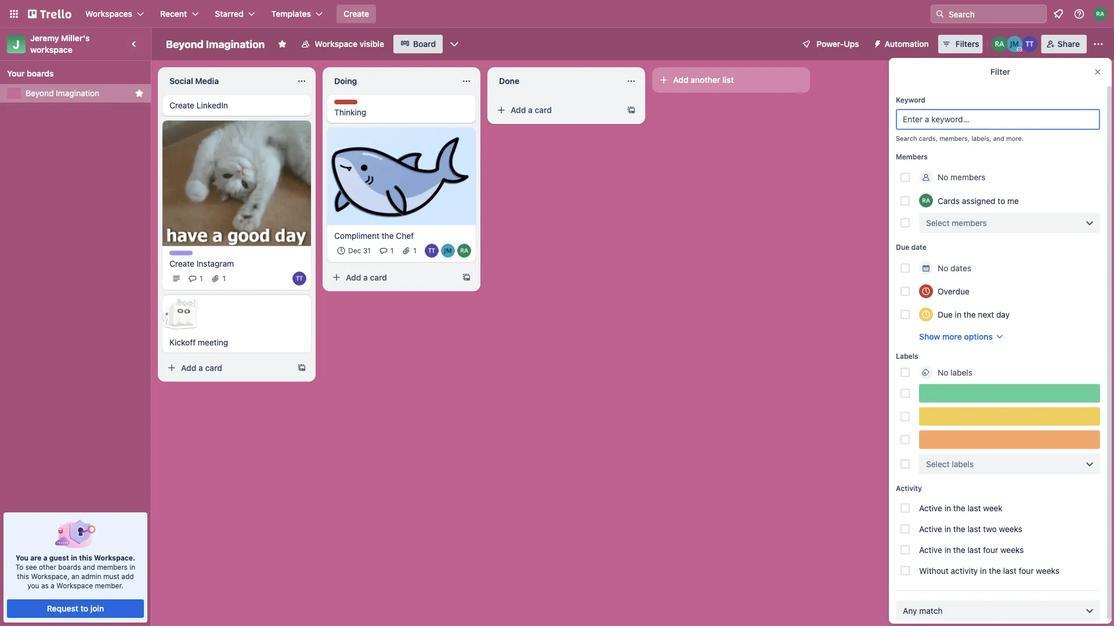 Task type: describe. For each thing, give the bounding box(es) containing it.
list
[[722, 75, 734, 85]]

star or unstar board image
[[278, 39, 287, 49]]

members,
[[939, 135, 970, 142]]

no dates
[[938, 263, 971, 273]]

add a card for social media
[[181, 363, 222, 373]]

select for select members
[[926, 218, 950, 228]]

Search field
[[945, 5, 1046, 23]]

add for social media
[[181, 363, 196, 373]]

Doing text field
[[327, 72, 455, 91]]

filters
[[955, 39, 979, 49]]

labels for select labels
[[952, 460, 974, 469]]

cards
[[938, 196, 960, 206]]

active for active in the last week
[[919, 504, 942, 513]]

1 vertical spatial this
[[17, 573, 29, 581]]

create from template… image
[[297, 363, 306, 373]]

members for select members
[[952, 218, 987, 228]]

any
[[903, 606, 917, 616]]

templates
[[271, 9, 311, 19]]

cards,
[[919, 135, 938, 142]]

show more options
[[919, 332, 993, 341]]

j
[[13, 37, 20, 51]]

imagination inside board name text box
[[206, 38, 265, 50]]

social media
[[169, 76, 219, 86]]

add a card for done
[[511, 105, 552, 115]]

more.
[[1006, 135, 1024, 142]]

add a card button for done
[[492, 101, 622, 120]]

1 down create instagram
[[200, 275, 203, 283]]

weeks for active in the last two weeks
[[999, 525, 1022, 534]]

assigned
[[962, 196, 995, 206]]

another
[[691, 75, 720, 85]]

card for done
[[535, 105, 552, 115]]

Enter a keyword… text field
[[896, 109, 1100, 130]]

thinking
[[334, 108, 366, 117]]

two
[[983, 525, 997, 534]]

customize views image
[[449, 38, 460, 50]]

linkedin
[[197, 101, 228, 110]]

power-ups button
[[793, 35, 866, 53]]

request
[[47, 604, 78, 614]]

dec 31
[[348, 247, 371, 255]]

and inside "you are a guest in this workspace. to see other boards and members in this workspace, an admin must add you as a workspace member."
[[83, 563, 95, 572]]

share
[[1058, 39, 1080, 49]]

miller's
[[61, 33, 90, 43]]

doing
[[334, 76, 357, 86]]

card for social media
[[205, 363, 222, 373]]

workspace
[[30, 45, 73, 55]]

members inside "you are a guest in this workspace. to see other boards and members in this workspace, an admin must add you as a workspace member."
[[97, 563, 128, 572]]

members for no members
[[950, 173, 986, 182]]

compliment the chef link
[[334, 230, 469, 242]]

to inside button
[[80, 604, 88, 614]]

the inside compliment the chef link
[[382, 231, 394, 241]]

labels,
[[971, 135, 991, 142]]

automation button
[[868, 35, 936, 53]]

in up active in the last two weeks
[[944, 504, 951, 513]]

create linkedin link
[[169, 100, 304, 111]]

starred button
[[208, 5, 262, 23]]

kickoff meeting
[[169, 338, 228, 347]]

create instagram link
[[169, 258, 304, 269]]

show
[[919, 332, 940, 341]]

1 down the instagram
[[223, 275, 226, 283]]

more
[[942, 332, 962, 341]]

create from template… image for doing
[[462, 273, 471, 282]]

add another list button
[[652, 67, 810, 93]]

due for due in the next day
[[938, 310, 953, 319]]

join
[[90, 604, 104, 614]]

create for create linkedin
[[169, 101, 194, 110]]

workspace visible
[[315, 39, 384, 49]]

sm image
[[868, 35, 885, 51]]

visible
[[360, 39, 384, 49]]

add
[[121, 573, 134, 581]]

must
[[103, 573, 119, 581]]

boards inside "you are a guest in this workspace. to see other boards and members in this workspace, an admin must add you as a workspace member."
[[58, 563, 81, 572]]

filters button
[[938, 35, 983, 53]]

add inside add another list button
[[673, 75, 688, 85]]

create instagram
[[169, 259, 234, 268]]

0 horizontal spatial boards
[[27, 69, 54, 78]]

color: orange, title: none element
[[919, 431, 1100, 449]]

a for done
[[528, 105, 533, 115]]

day
[[996, 310, 1010, 319]]

last down "active in the last four weeks"
[[1003, 566, 1016, 576]]

active for active in the last four weeks
[[919, 545, 942, 555]]

primary element
[[0, 0, 1114, 28]]

activity
[[951, 566, 978, 576]]

due date
[[896, 243, 926, 252]]

dates
[[950, 263, 971, 273]]

active for active in the last two weeks
[[919, 525, 942, 534]]

last for week
[[968, 504, 981, 513]]

create for create instagram
[[169, 259, 194, 268]]

me
[[1007, 196, 1019, 206]]

no members
[[938, 173, 986, 182]]

active in the last week
[[919, 504, 1003, 513]]

1 down chef
[[413, 247, 417, 255]]

no labels
[[938, 368, 972, 377]]

board
[[413, 39, 436, 49]]

color: bold red, title: "thoughts" element
[[334, 100, 366, 108]]

in up without
[[944, 545, 951, 555]]

1 down compliment the chef link
[[390, 247, 394, 255]]

templates button
[[264, 5, 330, 23]]

without activity in the last four weeks
[[919, 566, 1059, 576]]

this member is an admin of this board. image
[[1017, 47, 1022, 52]]

select members
[[926, 218, 987, 228]]

the right activity
[[989, 566, 1001, 576]]

show menu image
[[1093, 38, 1104, 50]]

workspace inside button
[[315, 39, 357, 49]]

compliment the chef
[[334, 231, 414, 241]]

recent
[[160, 9, 187, 19]]

as
[[41, 582, 49, 590]]

in down active in the last week
[[944, 525, 951, 534]]

dec
[[348, 247, 361, 255]]

compliment
[[334, 231, 379, 241]]

search image
[[935, 9, 945, 19]]

a for doing
[[363, 273, 368, 282]]



Task type: locate. For each thing, give the bounding box(es) containing it.
due left date
[[896, 243, 909, 252]]

members up cards assigned to me
[[950, 173, 986, 182]]

terry turtle (terryturtle) image left share button at the top of the page
[[1022, 36, 1038, 52]]

1 vertical spatial workspace
[[56, 582, 93, 590]]

labels down show more options button
[[950, 368, 972, 377]]

share button
[[1041, 35, 1087, 53]]

2 select from the top
[[926, 460, 950, 469]]

without
[[919, 566, 949, 576]]

2 vertical spatial add a card
[[181, 363, 222, 373]]

a right are
[[43, 554, 47, 562]]

select for select labels
[[926, 460, 950, 469]]

ruby anderson (rubyanderson7) image
[[1093, 7, 1107, 21], [991, 36, 1008, 52], [919, 194, 933, 208], [457, 244, 471, 258]]

0 horizontal spatial beyond
[[26, 88, 54, 98]]

1 horizontal spatial four
[[1019, 566, 1034, 576]]

1 horizontal spatial beyond
[[166, 38, 203, 50]]

add down done
[[511, 105, 526, 115]]

1 vertical spatial due
[[938, 310, 953, 319]]

0 vertical spatial boards
[[27, 69, 54, 78]]

Social Media text field
[[162, 72, 290, 91]]

Dec 31 checkbox
[[334, 244, 374, 258]]

the for active in the last four weeks
[[953, 545, 965, 555]]

see
[[25, 563, 37, 572]]

thinking link
[[334, 107, 469, 118]]

last left 'week'
[[968, 504, 981, 513]]

ups
[[844, 39, 859, 49]]

back to home image
[[28, 5, 71, 23]]

Done text field
[[492, 72, 620, 91]]

weeks for active in the last four weeks
[[1000, 545, 1024, 555]]

card
[[535, 105, 552, 115], [370, 273, 387, 282], [205, 363, 222, 373]]

0 vertical spatial to
[[998, 196, 1005, 206]]

labels up active in the last week
[[952, 460, 974, 469]]

0 vertical spatial four
[[983, 545, 998, 555]]

0 vertical spatial jeremy miller (jeremymiller198) image
[[1006, 36, 1023, 52]]

jeremy miller (jeremymiller198) image down compliment the chef link
[[441, 244, 455, 258]]

a down done text field
[[528, 105, 533, 115]]

create up 'workspace visible'
[[343, 9, 369, 19]]

overdue
[[938, 287, 970, 296]]

automation
[[885, 39, 929, 49]]

1 no from the top
[[938, 173, 948, 182]]

beyond imagination down your boards with 1 items element
[[26, 88, 99, 98]]

select down cards
[[926, 218, 950, 228]]

and left more. on the top of the page
[[993, 135, 1004, 142]]

0 horizontal spatial beyond imagination
[[26, 88, 99, 98]]

0 horizontal spatial create from template… image
[[462, 273, 471, 282]]

0 horizontal spatial card
[[205, 363, 222, 373]]

card for doing
[[370, 273, 387, 282]]

1 vertical spatial weeks
[[1000, 545, 1024, 555]]

1 horizontal spatial workspace
[[315, 39, 357, 49]]

no for no members
[[938, 173, 948, 182]]

terry turtle (terryturtle) image
[[1022, 36, 1038, 52], [425, 244, 439, 258]]

0 horizontal spatial to
[[80, 604, 88, 614]]

boards up an
[[58, 563, 81, 572]]

1 horizontal spatial create from template… image
[[627, 106, 636, 115]]

1 vertical spatial members
[[952, 218, 987, 228]]

workspace down an
[[56, 582, 93, 590]]

add a card down kickoff meeting
[[181, 363, 222, 373]]

2 vertical spatial add a card button
[[162, 359, 292, 377]]

your boards with 1 items element
[[7, 67, 138, 81]]

0 vertical spatial beyond imagination
[[166, 38, 265, 50]]

in right the guest
[[71, 554, 77, 562]]

last down active in the last two weeks
[[968, 545, 981, 555]]

2 horizontal spatial add a card
[[511, 105, 552, 115]]

0 horizontal spatial imagination
[[56, 88, 99, 98]]

workspace,
[[31, 573, 69, 581]]

card down meeting
[[205, 363, 222, 373]]

other
[[39, 563, 56, 572]]

1 horizontal spatial card
[[370, 273, 387, 282]]

done
[[499, 76, 519, 86]]

1 vertical spatial imagination
[[56, 88, 99, 98]]

in up "show more options"
[[955, 310, 961, 319]]

add a card down done
[[511, 105, 552, 115]]

select labels
[[926, 460, 974, 469]]

create down social
[[169, 101, 194, 110]]

kickoff
[[169, 338, 196, 347]]

the for active in the last week
[[953, 504, 965, 513]]

1 vertical spatial create
[[169, 101, 194, 110]]

activity
[[896, 485, 922, 493]]

3 no from the top
[[938, 368, 948, 377]]

1 vertical spatial no
[[938, 263, 948, 273]]

members
[[950, 173, 986, 182], [952, 218, 987, 228], [97, 563, 128, 572]]

the for active in the last two weeks
[[953, 525, 965, 534]]

due up more
[[938, 310, 953, 319]]

2 vertical spatial weeks
[[1036, 566, 1059, 576]]

1 vertical spatial select
[[926, 460, 950, 469]]

2 horizontal spatial add a card button
[[492, 101, 622, 120]]

1 horizontal spatial add a card
[[346, 273, 387, 282]]

beyond imagination down starred
[[166, 38, 265, 50]]

create inside create linkedin link
[[169, 101, 194, 110]]

2 vertical spatial create
[[169, 259, 194, 268]]

request to join
[[47, 604, 104, 614]]

1 horizontal spatial add a card button
[[327, 268, 457, 287]]

no up cards
[[938, 173, 948, 182]]

active down active in the last week
[[919, 525, 942, 534]]

0 vertical spatial and
[[993, 135, 1004, 142]]

a right as
[[51, 582, 54, 590]]

labels
[[950, 368, 972, 377], [952, 460, 974, 469]]

imagination down your boards with 1 items element
[[56, 88, 99, 98]]

labels for no labels
[[950, 368, 972, 377]]

1
[[390, 247, 394, 255], [413, 247, 417, 255], [200, 275, 203, 283], [223, 275, 226, 283]]

1 horizontal spatial boards
[[58, 563, 81, 572]]

0 horizontal spatial this
[[17, 573, 29, 581]]

0 vertical spatial imagination
[[206, 38, 265, 50]]

chef
[[396, 231, 414, 241]]

request to join button
[[7, 600, 144, 619]]

create inside create button
[[343, 9, 369, 19]]

add for done
[[511, 105, 526, 115]]

1 vertical spatial card
[[370, 273, 387, 282]]

close popover image
[[1093, 67, 1102, 77]]

recent button
[[153, 5, 206, 23]]

thoughts
[[334, 100, 366, 108]]

jeremy
[[30, 33, 59, 43]]

workspace visible button
[[294, 35, 391, 53]]

0 vertical spatial create
[[343, 9, 369, 19]]

beyond imagination
[[166, 38, 265, 50], [26, 88, 99, 98]]

0 vertical spatial create from template… image
[[627, 106, 636, 115]]

show more options button
[[919, 331, 1004, 343]]

0 notifications image
[[1051, 7, 1065, 21]]

due for due date
[[896, 243, 909, 252]]

power-
[[817, 39, 844, 49]]

last for two
[[968, 525, 981, 534]]

the left next
[[964, 310, 976, 319]]

are
[[30, 554, 42, 562]]

members down cards assigned to me
[[952, 218, 987, 228]]

active up without
[[919, 545, 942, 555]]

the down active in the last week
[[953, 525, 965, 534]]

1 horizontal spatial beyond imagination
[[166, 38, 265, 50]]

weeks
[[999, 525, 1022, 534], [1000, 545, 1024, 555], [1036, 566, 1059, 576]]

0 vertical spatial workspace
[[315, 39, 357, 49]]

0 horizontal spatial add a card
[[181, 363, 222, 373]]

workspaces button
[[78, 5, 151, 23]]

1 vertical spatial add a card button
[[327, 268, 457, 287]]

pete ghost image
[[162, 295, 199, 332]]

1 vertical spatial create from template… image
[[462, 273, 471, 282]]

boards
[[27, 69, 54, 78], [58, 563, 81, 572]]

to left join
[[80, 604, 88, 614]]

0 vertical spatial card
[[535, 105, 552, 115]]

active down activity
[[919, 504, 942, 513]]

create from template… image for done
[[627, 106, 636, 115]]

1 horizontal spatial terry turtle (terryturtle) image
[[1022, 36, 1038, 52]]

terry turtle (terryturtle) image down compliment the chef link
[[425, 244, 439, 258]]

the
[[382, 231, 394, 241], [964, 310, 976, 319], [953, 504, 965, 513], [953, 525, 965, 534], [953, 545, 965, 555], [989, 566, 1001, 576]]

no for no labels
[[938, 368, 948, 377]]

beyond imagination inside board name text box
[[166, 38, 265, 50]]

imagination inside beyond imagination link
[[56, 88, 99, 98]]

add a card button down kickoff meeting link
[[162, 359, 292, 377]]

workspace
[[315, 39, 357, 49], [56, 582, 93, 590]]

kickoff meeting link
[[169, 337, 304, 348]]

1 select from the top
[[926, 218, 950, 228]]

0 vertical spatial weeks
[[999, 525, 1022, 534]]

2 horizontal spatial card
[[535, 105, 552, 115]]

1 vertical spatial add a card
[[346, 273, 387, 282]]

card down done text field
[[535, 105, 552, 115]]

ruby anderson (rubyanderson7) image inside primary element
[[1093, 7, 1107, 21]]

imagination
[[206, 38, 265, 50], [56, 88, 99, 98]]

beyond down your boards
[[26, 88, 54, 98]]

0 horizontal spatial add a card button
[[162, 359, 292, 377]]

add a card for doing
[[346, 273, 387, 282]]

open information menu image
[[1073, 8, 1085, 20]]

this down to
[[17, 573, 29, 581]]

power-ups
[[817, 39, 859, 49]]

imagination down starred "popup button" at the top
[[206, 38, 265, 50]]

0 vertical spatial beyond
[[166, 38, 203, 50]]

in up add
[[130, 563, 135, 572]]

jeremy miller (jeremymiller198) image
[[1006, 36, 1023, 52], [441, 244, 455, 258]]

1 vertical spatial labels
[[952, 460, 974, 469]]

any match
[[903, 606, 943, 616]]

1 horizontal spatial and
[[993, 135, 1004, 142]]

no down more
[[938, 368, 948, 377]]

2 no from the top
[[938, 263, 948, 273]]

active in the last four weeks
[[919, 545, 1024, 555]]

guest
[[49, 554, 69, 562]]

options
[[964, 332, 993, 341]]

you
[[16, 554, 29, 562]]

1 horizontal spatial this
[[79, 554, 92, 562]]

a
[[528, 105, 533, 115], [363, 273, 368, 282], [199, 363, 203, 373], [43, 554, 47, 562], [51, 582, 54, 590]]

active
[[919, 504, 942, 513], [919, 525, 942, 534], [919, 545, 942, 555]]

color: green, title: none element
[[919, 384, 1100, 403]]

you
[[27, 582, 39, 590]]

next
[[978, 310, 994, 319]]

1 vertical spatial and
[[83, 563, 95, 572]]

0 vertical spatial active
[[919, 504, 942, 513]]

select up active in the last week
[[926, 460, 950, 469]]

thoughts thinking
[[334, 100, 366, 117]]

add left another
[[673, 75, 688, 85]]

1 vertical spatial active
[[919, 525, 942, 534]]

workspaces
[[85, 9, 132, 19]]

create for create
[[343, 9, 369, 19]]

0 vertical spatial no
[[938, 173, 948, 182]]

0 vertical spatial labels
[[950, 368, 972, 377]]

31
[[363, 247, 371, 255]]

you are a guest in this workspace. to see other boards and members in this workspace, an admin must add you as a workspace member.
[[16, 554, 135, 590]]

last left two on the right
[[968, 525, 981, 534]]

0 horizontal spatial four
[[983, 545, 998, 555]]

2 vertical spatial card
[[205, 363, 222, 373]]

add a card button for doing
[[327, 268, 457, 287]]

card down 31
[[370, 273, 387, 282]]

0 horizontal spatial and
[[83, 563, 95, 572]]

admin
[[81, 573, 101, 581]]

add a card button for social media
[[162, 359, 292, 377]]

workspace navigation collapse icon image
[[126, 36, 143, 52]]

the left chef
[[382, 231, 394, 241]]

1 vertical spatial four
[[1019, 566, 1034, 576]]

0 vertical spatial add a card button
[[492, 101, 622, 120]]

0 horizontal spatial jeremy miller (jeremymiller198) image
[[441, 244, 455, 258]]

0 horizontal spatial workspace
[[56, 582, 93, 590]]

cards assigned to me
[[938, 196, 1019, 206]]

0 vertical spatial this
[[79, 554, 92, 562]]

create from template… image
[[627, 106, 636, 115], [462, 273, 471, 282]]

1 vertical spatial beyond
[[26, 88, 54, 98]]

1 vertical spatial jeremy miller (jeremymiller198) image
[[441, 244, 455, 258]]

jeremy miller (jeremymiller198) image up filter
[[1006, 36, 1023, 52]]

add down kickoff
[[181, 363, 196, 373]]

terry turtle (terryturtle) image
[[292, 272, 306, 286]]

keyword
[[896, 96, 925, 104]]

the for due in the next day
[[964, 310, 976, 319]]

color: purple, title: none image
[[169, 251, 193, 256]]

no
[[938, 173, 948, 182], [938, 263, 948, 273], [938, 368, 948, 377]]

0 horizontal spatial due
[[896, 243, 909, 252]]

a for social media
[[199, 363, 203, 373]]

workspace inside "you are a guest in this workspace. to see other boards and members in this workspace, an admin must add you as a workspace member."
[[56, 582, 93, 590]]

1 horizontal spatial imagination
[[206, 38, 265, 50]]

0 vertical spatial due
[[896, 243, 909, 252]]

match
[[919, 606, 943, 616]]

no for no dates
[[938, 263, 948, 273]]

member.
[[95, 582, 123, 590]]

2 active from the top
[[919, 525, 942, 534]]

media
[[195, 76, 219, 86]]

add a card
[[511, 105, 552, 115], [346, 273, 387, 282], [181, 363, 222, 373]]

add a card button down 31
[[327, 268, 457, 287]]

add a card down 31
[[346, 273, 387, 282]]

0 vertical spatial members
[[950, 173, 986, 182]]

boards right your
[[27, 69, 54, 78]]

no left dates
[[938, 263, 948, 273]]

select
[[926, 218, 950, 228], [926, 460, 950, 469]]

board link
[[393, 35, 443, 53]]

Board name text field
[[160, 35, 271, 53]]

the up activity
[[953, 545, 965, 555]]

2 vertical spatial members
[[97, 563, 128, 572]]

starred icon image
[[135, 89, 144, 98]]

1 horizontal spatial to
[[998, 196, 1005, 206]]

beyond down recent dropdown button
[[166, 38, 203, 50]]

members
[[896, 153, 928, 161]]

social
[[169, 76, 193, 86]]

date
[[911, 243, 926, 252]]

search
[[896, 135, 917, 142]]

to left me
[[998, 196, 1005, 206]]

meeting
[[198, 338, 228, 347]]

beyond inside board name text box
[[166, 38, 203, 50]]

in right activity
[[980, 566, 987, 576]]

your
[[7, 69, 25, 78]]

the up active in the last two weeks
[[953, 504, 965, 513]]

create linkedin
[[169, 101, 228, 110]]

1 vertical spatial terry turtle (terryturtle) image
[[425, 244, 439, 258]]

1 vertical spatial to
[[80, 604, 88, 614]]

1 vertical spatial boards
[[58, 563, 81, 572]]

last for four
[[968, 545, 981, 555]]

add another list
[[673, 75, 734, 85]]

create down the color: purple, title: none "icon"
[[169, 259, 194, 268]]

0 vertical spatial terry turtle (terryturtle) image
[[1022, 36, 1038, 52]]

create inside create instagram link
[[169, 259, 194, 268]]

3 active from the top
[[919, 545, 942, 555]]

0 vertical spatial add a card
[[511, 105, 552, 115]]

and up admin
[[83, 563, 95, 572]]

starred
[[215, 9, 244, 19]]

a down kickoff meeting
[[199, 363, 203, 373]]

members up must at the left bottom of page
[[97, 563, 128, 572]]

add a card button down done text field
[[492, 101, 622, 120]]

this up admin
[[79, 554, 92, 562]]

add for doing
[[346, 273, 361, 282]]

labels
[[896, 352, 918, 361]]

in
[[955, 310, 961, 319], [944, 504, 951, 513], [944, 525, 951, 534], [944, 545, 951, 555], [71, 554, 77, 562], [130, 563, 135, 572], [980, 566, 987, 576]]

0 horizontal spatial terry turtle (terryturtle) image
[[425, 244, 439, 258]]

this
[[79, 554, 92, 562], [17, 573, 29, 581]]

due
[[896, 243, 909, 252], [938, 310, 953, 319]]

1 horizontal spatial due
[[938, 310, 953, 319]]

add down the dec 31 checkbox
[[346, 273, 361, 282]]

2 vertical spatial active
[[919, 545, 942, 555]]

create button
[[337, 5, 376, 23]]

1 vertical spatial beyond imagination
[[26, 88, 99, 98]]

instagram
[[197, 259, 234, 268]]

0 vertical spatial select
[[926, 218, 950, 228]]

1 horizontal spatial jeremy miller (jeremymiller198) image
[[1006, 36, 1023, 52]]

color: yellow, title: none element
[[919, 408, 1100, 426]]

a down 31
[[363, 273, 368, 282]]

2 vertical spatial no
[[938, 368, 948, 377]]

1 active from the top
[[919, 504, 942, 513]]

workspace left visible
[[315, 39, 357, 49]]

beyond imagination link
[[26, 88, 130, 99]]

to
[[16, 563, 23, 572]]



Task type: vqa. For each thing, say whether or not it's contained in the screenshot.
Board on the top left of page
yes



